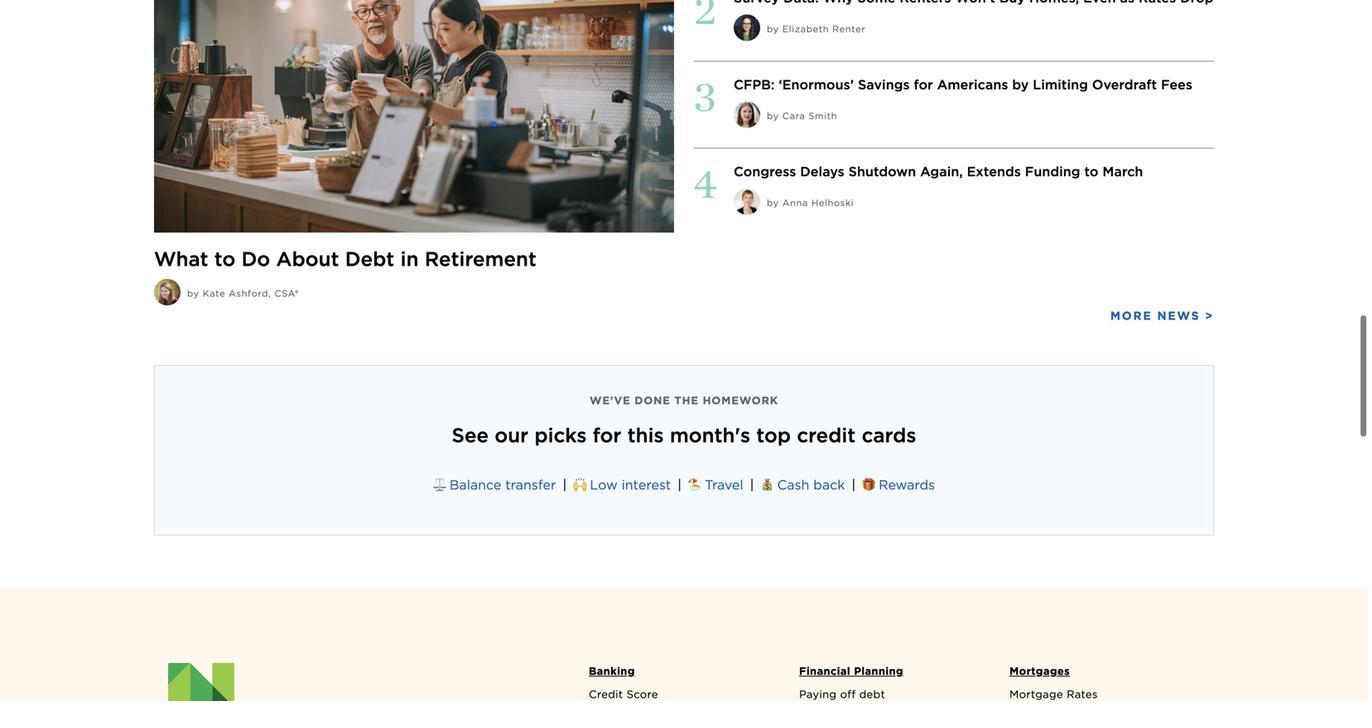 Task type: vqa. For each thing, say whether or not it's contained in the screenshot.
5.0's Nerdwallet Rating
no



Task type: describe. For each thing, give the bounding box(es) containing it.
0 vertical spatial to
[[1085, 163, 1099, 180]]

banking link
[[581, 664, 780, 687]]

for for americans
[[914, 76, 933, 93]]

cards
[[862, 424, 917, 448]]

debt
[[860, 689, 886, 701]]

mortgages
[[1010, 665, 1070, 678]]

what to do about debt in retirement
[[154, 247, 537, 271]]

extends
[[967, 163, 1021, 180]]

about
[[276, 247, 339, 271]]

financial planning
[[799, 665, 904, 678]]

americans
[[937, 76, 1009, 93]]

4
[[694, 160, 717, 207]]

credit score
[[589, 689, 658, 701]]

balance
[[450, 477, 502, 493]]

for for this
[[593, 424, 622, 448]]

💰 cash back
[[761, 477, 845, 493]]

low interest link
[[590, 477, 671, 493]]

💰
[[761, 477, 774, 493]]

paying off debt link
[[791, 687, 990, 702]]

funding
[[1025, 163, 1081, 180]]

financial
[[799, 665, 851, 678]]

mortgage rates link
[[1002, 687, 1200, 702]]

helhoski
[[812, 197, 854, 208]]

renter
[[833, 23, 866, 34]]

financial planning link
[[791, 664, 990, 687]]

homework
[[703, 394, 779, 407]]

⚖️
[[433, 477, 446, 493]]

🎁 rewards
[[863, 477, 935, 493]]

🏖️
[[689, 477, 702, 493]]

elizabeth
[[783, 23, 829, 34]]

we've
[[590, 394, 631, 407]]

back
[[814, 477, 845, 493]]

what to do about debt in retirement link
[[154, 0, 674, 273]]

>
[[1206, 309, 1215, 323]]

by for by elizabeth renter
[[767, 23, 779, 34]]

more
[[1111, 309, 1153, 323]]

in
[[401, 247, 419, 271]]

1 vertical spatial to
[[214, 247, 236, 271]]

by for by anna helhoski
[[767, 197, 779, 208]]

cash
[[777, 477, 810, 493]]

mortgages link
[[1002, 664, 1200, 687]]

credit
[[797, 424, 856, 448]]

debt
[[345, 247, 395, 271]]

congress delays shutdown again, extends funding to march
[[734, 163, 1144, 180]]

congress
[[734, 163, 796, 180]]

cara
[[783, 110, 806, 121]]

done
[[635, 394, 671, 407]]

the
[[675, 394, 699, 407]]

🙌 low interest
[[574, 477, 671, 493]]

what
[[154, 247, 208, 271]]

planning
[[854, 665, 904, 678]]

mortgage
[[1010, 689, 1064, 701]]

3
[[694, 73, 716, 120]]

march
[[1103, 163, 1144, 180]]

🏖️ travel
[[689, 477, 744, 493]]

limiting
[[1033, 76, 1089, 93]]

🙌
[[574, 477, 587, 493]]

by cara smith
[[767, 110, 838, 121]]

cfpb:
[[734, 76, 775, 93]]

paying
[[799, 689, 837, 701]]

top
[[757, 424, 791, 448]]



Task type: locate. For each thing, give the bounding box(es) containing it.
0 horizontal spatial to
[[214, 247, 236, 271]]

csa®
[[275, 288, 299, 299]]

transfer
[[506, 477, 556, 493]]

see
[[452, 424, 489, 448]]

by anna helhoski
[[767, 197, 854, 208]]

to left march on the top right of page
[[1085, 163, 1099, 180]]

to
[[1085, 163, 1099, 180], [214, 247, 236, 271]]

⚖️ balance transfer
[[433, 477, 556, 493]]

1 vertical spatial for
[[593, 424, 622, 448]]

paying off debt
[[799, 689, 886, 701]]

anna
[[783, 197, 809, 208]]

for down we've
[[593, 424, 622, 448]]

more news >
[[1111, 309, 1215, 323]]

score
[[627, 689, 658, 701]]

by kate ashford, csa®
[[187, 288, 299, 299]]

do
[[242, 247, 270, 271]]

1 horizontal spatial to
[[1085, 163, 1099, 180]]

for right savings
[[914, 76, 933, 93]]

by for by cara smith
[[767, 110, 779, 121]]

again,
[[921, 163, 963, 180]]

by left kate
[[187, 288, 200, 299]]

1 horizontal spatial for
[[914, 76, 933, 93]]

0 horizontal spatial for
[[593, 424, 622, 448]]

🎁
[[863, 477, 876, 493]]

low
[[590, 477, 618, 493]]

travel
[[705, 477, 744, 493]]

our
[[495, 424, 529, 448]]

congress delays shutdown again, extends funding to march link
[[734, 163, 1144, 180]]

this
[[628, 424, 664, 448]]

'enormous'
[[779, 76, 854, 93]]

smith
[[809, 110, 838, 121]]

off
[[841, 689, 856, 701]]

nerdwallet home page image
[[168, 664, 234, 702]]

by left anna
[[767, 197, 779, 208]]

kate
[[203, 288, 226, 299]]

credit
[[589, 689, 623, 701]]

cfpb: 'enormous' savings for americans by limiting overdraft fees
[[734, 76, 1193, 93]]

interest
[[622, 477, 671, 493]]

by left elizabeth
[[767, 23, 779, 34]]

rewards link
[[879, 477, 935, 493]]

credit score link
[[581, 687, 780, 702]]

rewards
[[879, 477, 935, 493]]

rates
[[1067, 689, 1098, 701]]

to left "do"
[[214, 247, 236, 271]]

by
[[767, 23, 779, 34], [1013, 76, 1029, 93], [767, 110, 779, 121], [767, 197, 779, 208], [187, 288, 200, 299]]

ashford,
[[229, 288, 271, 299]]

savings
[[858, 76, 910, 93]]

retirement
[[425, 247, 537, 271]]

for
[[914, 76, 933, 93], [593, 424, 622, 448]]

month's
[[670, 424, 751, 448]]

news
[[1158, 309, 1201, 323]]

fees
[[1162, 76, 1193, 93]]

more news > link
[[1111, 306, 1215, 326]]

0 vertical spatial for
[[914, 76, 933, 93]]

cash back link
[[777, 477, 845, 493]]

see our picks for this month's top credit cards
[[452, 424, 917, 448]]

picks
[[535, 424, 587, 448]]

by left limiting
[[1013, 76, 1029, 93]]

banking
[[589, 665, 635, 678]]

shutdown
[[849, 163, 916, 180]]

balance transfer link
[[450, 477, 556, 493]]

delays
[[800, 163, 845, 180]]

mortgage rates
[[1010, 689, 1098, 701]]

by for by kate ashford, csa®
[[187, 288, 200, 299]]

by elizabeth renter
[[767, 23, 866, 34]]

cfpb: 'enormous' savings for americans by limiting overdraft fees link
[[734, 76, 1193, 93]]

we've done the homework
[[590, 394, 779, 407]]

overdraft
[[1093, 76, 1157, 93]]

travel link
[[705, 477, 744, 493]]

by left the cara
[[767, 110, 779, 121]]



